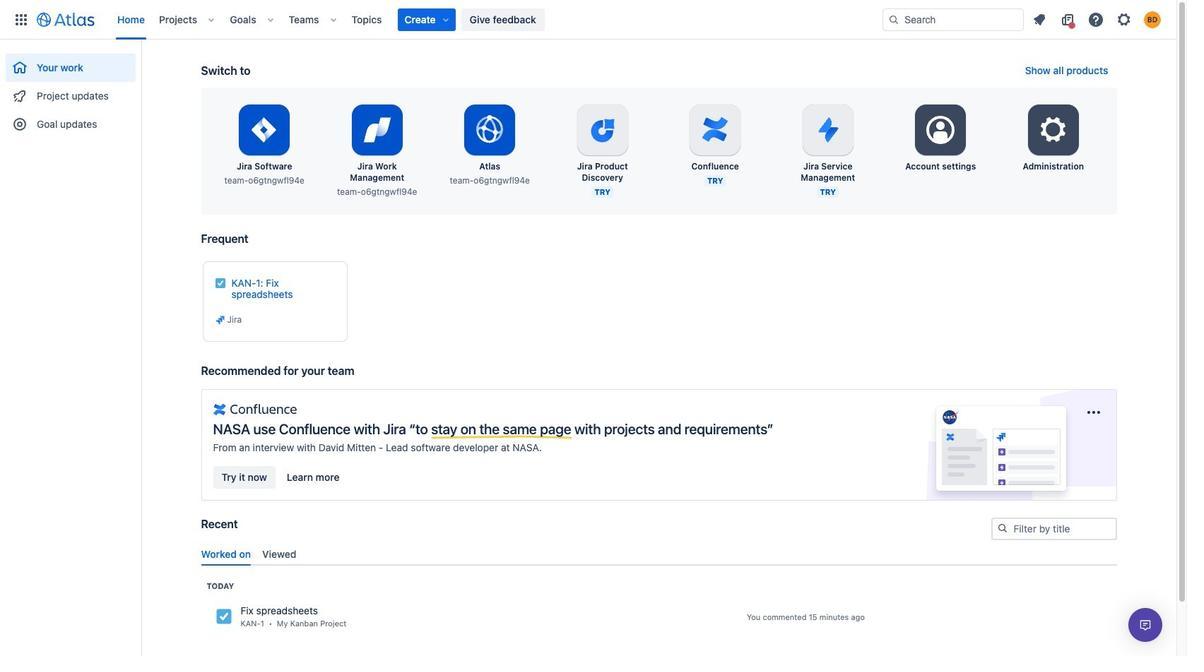 Task type: locate. For each thing, give the bounding box(es) containing it.
top element
[[8, 0, 883, 39]]

heading
[[207, 581, 234, 592]]

tab list
[[195, 543, 1123, 566]]

jira image
[[215, 609, 232, 626]]

1 horizontal spatial settings image
[[1116, 11, 1133, 28]]

banner
[[0, 0, 1177, 40]]

group
[[6, 40, 136, 143]]

search image
[[997, 523, 1009, 535]]

search image
[[889, 14, 900, 25]]

account image
[[1145, 11, 1162, 28]]

Filter by title field
[[993, 520, 1116, 539]]

jira image
[[215, 315, 226, 326], [215, 315, 226, 326]]

switch to... image
[[13, 11, 30, 28]]

0 horizontal spatial settings image
[[1037, 113, 1071, 147]]

settings image
[[1116, 11, 1133, 28], [1037, 113, 1071, 147]]

confluence image
[[213, 402, 297, 419], [213, 402, 297, 419]]

None search field
[[883, 8, 1025, 31]]

1 vertical spatial settings image
[[1037, 113, 1071, 147]]



Task type: vqa. For each thing, say whether or not it's contained in the screenshot.
switch to... 'image'
yes



Task type: describe. For each thing, give the bounding box(es) containing it.
notifications image
[[1032, 11, 1049, 28]]

Search field
[[883, 8, 1025, 31]]

help image
[[1088, 11, 1105, 28]]

0 vertical spatial settings image
[[1116, 11, 1133, 28]]

cross-flow recommendation banner element
[[201, 364, 1117, 518]]

open intercom messenger image
[[1138, 617, 1155, 634]]

settings image
[[924, 113, 958, 147]]



